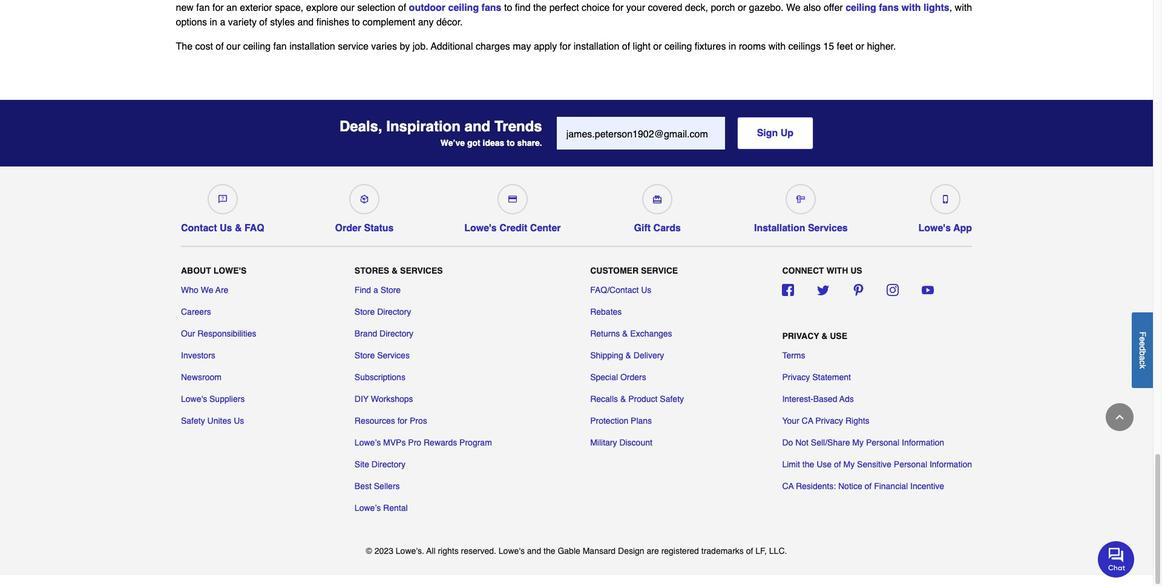 Task type: vqa. For each thing, say whether or not it's contained in the screenshot.
Pour
no



Task type: locate. For each thing, give the bounding box(es) containing it.
returns & exchanges
[[591, 329, 673, 338]]

limit the use of my sensitive personal information
[[783, 460, 973, 469]]

pickup image
[[360, 195, 369, 204]]

for right apply
[[560, 41, 571, 52]]

0 vertical spatial safety
[[660, 394, 684, 404]]

based
[[814, 394, 838, 404]]

and
[[298, 17, 314, 28], [465, 118, 491, 135], [527, 546, 542, 556]]

& inside "link"
[[621, 394, 626, 404]]

safety left unites
[[181, 416, 205, 426]]

in inside , with options in a variety of styles and finishes to complement any décor.
[[210, 17, 217, 28]]

lowe's for lowe's mvps pro rewards program
[[355, 438, 381, 447]]

to inside deals, inspiration and trends we've got ideas to share.
[[507, 138, 515, 148]]

lowe's for lowe's app
[[919, 223, 952, 234]]

0 vertical spatial and
[[298, 17, 314, 28]]

1 vertical spatial safety
[[181, 416, 205, 426]]

1 horizontal spatial us
[[234, 416, 244, 426]]

dimensions image
[[797, 195, 806, 204]]

financial
[[875, 481, 909, 491]]

1 vertical spatial in
[[729, 41, 737, 52]]

us for contact
[[220, 223, 232, 234]]

we
[[787, 3, 801, 13], [201, 285, 213, 295]]

to right ideas
[[507, 138, 515, 148]]

store inside "link"
[[355, 307, 375, 317]]

scroll to top element
[[1107, 403, 1134, 431]]

privacy up sell/share
[[816, 416, 844, 426]]

the left gable
[[544, 546, 556, 556]]

1 horizontal spatial safety
[[660, 394, 684, 404]]

rooms
[[739, 41, 766, 52]]

and up got
[[465, 118, 491, 135]]

1 horizontal spatial fans
[[880, 3, 900, 13]]

directory up sellers
[[372, 460, 406, 469]]

ceilings
[[789, 41, 821, 52]]

& for stores & services
[[392, 266, 398, 275]]

2 vertical spatial to
[[507, 138, 515, 148]]

0 vertical spatial for
[[613, 3, 624, 13]]

& right returns
[[623, 329, 628, 338]]

ca
[[802, 416, 814, 426], [783, 481, 794, 491]]

2 horizontal spatial us
[[642, 285, 652, 295]]

ceiling left fixtures
[[665, 41, 693, 52]]

sensitive
[[858, 460, 892, 469]]

gazebo.
[[750, 3, 784, 13]]

brand directory link
[[355, 327, 414, 340]]

directory up brand directory
[[377, 307, 411, 317]]

2 vertical spatial a
[[1139, 356, 1148, 360]]

installation down the finishes
[[290, 41, 335, 52]]

us down customer service
[[642, 285, 652, 295]]

stores
[[355, 266, 390, 275]]

or right light at the top right of page
[[654, 41, 662, 52]]

of left 'our'
[[216, 41, 224, 52]]

services inside installation services link
[[808, 223, 848, 234]]

or right the feet
[[856, 41, 865, 52]]

& left delivery at the bottom right of page
[[626, 351, 632, 360]]

1 vertical spatial us
[[642, 285, 652, 295]]

outdoor ceiling fans link
[[409, 3, 502, 13]]

2 vertical spatial privacy
[[816, 416, 844, 426]]

ceiling fans with lights link
[[846, 3, 950, 13]]

we've
[[441, 138, 465, 148]]

use down sell/share
[[817, 460, 832, 469]]

of right notice
[[865, 481, 872, 491]]

us right contact
[[220, 223, 232, 234]]

sign up form
[[557, 117, 814, 150]]

& for shipping & delivery
[[626, 351, 632, 360]]

1 horizontal spatial for
[[560, 41, 571, 52]]

1 fans from the left
[[482, 3, 502, 13]]

to
[[504, 3, 513, 13], [352, 17, 360, 28], [507, 138, 515, 148]]

Email Address email field
[[557, 117, 725, 150]]

services up the connect with us
[[808, 223, 848, 234]]

services up 'find a store' link
[[400, 266, 443, 275]]

recalls & product safety link
[[591, 393, 684, 405]]

e
[[1139, 337, 1148, 341], [1139, 341, 1148, 346]]

with left lights
[[902, 3, 922, 13]]

0 vertical spatial services
[[808, 223, 848, 234]]

we left are
[[201, 285, 213, 295]]

in left the rooms
[[729, 41, 737, 52]]

gift card image
[[654, 195, 662, 204]]

ceiling right offer
[[846, 3, 877, 13]]

careers link
[[181, 306, 211, 318]]

recalls
[[591, 394, 618, 404]]

0 vertical spatial directory
[[377, 307, 411, 317]]

1 vertical spatial privacy
[[783, 372, 811, 382]]

a up the k
[[1139, 356, 1148, 360]]

site directory link
[[355, 458, 406, 470]]

we left also
[[787, 3, 801, 13]]

ceiling up décor.
[[448, 3, 479, 13]]

lowe's down newsroom
[[181, 394, 207, 404]]

best
[[355, 481, 372, 491]]

personal up limit the use of my sensitive personal information
[[867, 438, 900, 447]]

or right porch
[[738, 3, 747, 13]]

to left find
[[504, 3, 513, 13]]

1 vertical spatial directory
[[380, 329, 414, 338]]

lowe's for lowe's rental
[[355, 503, 381, 513]]

privacy up terms
[[783, 331, 820, 341]]

0 vertical spatial the
[[534, 3, 547, 13]]

porch
[[711, 3, 736, 13]]

e up b on the right bottom of page
[[1139, 341, 1148, 346]]

privacy up interest-
[[783, 372, 811, 382]]

safety right product
[[660, 394, 684, 404]]

my down rights on the right of the page
[[853, 438, 864, 447]]

gift cards
[[634, 223, 681, 234]]

lowe's left credit
[[465, 223, 497, 234]]

cost
[[195, 41, 213, 52]]

for left "pros"
[[398, 416, 408, 426]]

store services
[[355, 351, 410, 360]]

0 vertical spatial lowe's
[[355, 438, 381, 447]]

sell/share
[[812, 438, 851, 447]]

the right find
[[534, 3, 547, 13]]

find a store link
[[355, 284, 401, 296]]

with right , on the right
[[955, 3, 973, 13]]

& right recalls
[[621, 394, 626, 404]]

services for store services
[[377, 351, 410, 360]]

faq
[[245, 223, 265, 234]]

personal up the incentive
[[894, 460, 928, 469]]

use up statement
[[831, 331, 848, 341]]

& for returns & exchanges
[[623, 329, 628, 338]]

installation services link
[[755, 179, 848, 234]]

a inside f e e d b a c k button
[[1139, 356, 1148, 360]]

with right the rooms
[[769, 41, 786, 52]]

military discount
[[591, 438, 653, 447]]

charges
[[476, 41, 510, 52]]

1 horizontal spatial with
[[902, 3, 922, 13]]

fans left find
[[482, 3, 502, 13]]

0 horizontal spatial us
[[220, 223, 232, 234]]

& left faq
[[235, 223, 242, 234]]

with inside , with options in a variety of styles and finishes to complement any décor.
[[955, 3, 973, 13]]

1 installation from the left
[[290, 41, 335, 52]]

sign up
[[757, 128, 794, 139]]

of
[[259, 17, 268, 28], [216, 41, 224, 52], [622, 41, 631, 52], [835, 460, 842, 469], [865, 481, 872, 491], [747, 546, 754, 556]]

lowe's app link
[[919, 179, 973, 234]]

my up notice
[[844, 460, 855, 469]]

the cost of our ceiling fan installation service varies by job. additional charges may apply for installation of light or ceiling fixtures in rooms with ceilings 15 feet or higher.
[[176, 41, 897, 52]]

military
[[591, 438, 617, 447]]

2 horizontal spatial a
[[1139, 356, 1148, 360]]

and left gable
[[527, 546, 542, 556]]

e up "d"
[[1139, 337, 1148, 341]]

& up statement
[[822, 331, 828, 341]]

order status
[[335, 223, 394, 234]]

lowe's mvps pro rewards program
[[355, 438, 492, 447]]

0 horizontal spatial installation
[[290, 41, 335, 52]]

lowe's up the site
[[355, 438, 381, 447]]

1 horizontal spatial or
[[738, 3, 747, 13]]

apply
[[534, 41, 557, 52]]

1 horizontal spatial ca
[[802, 416, 814, 426]]

resources
[[355, 416, 395, 426]]

careers
[[181, 307, 211, 317]]

0 horizontal spatial a
[[220, 17, 226, 28]]

us right unites
[[234, 416, 244, 426]]

us for faq/contact
[[642, 285, 652, 295]]

2 vertical spatial directory
[[372, 460, 406, 469]]

2 vertical spatial and
[[527, 546, 542, 556]]

returns
[[591, 329, 620, 338]]

newsroom link
[[181, 371, 222, 383]]

do not sell/share my personal information
[[783, 438, 945, 447]]

ca right your
[[802, 416, 814, 426]]

service
[[641, 266, 678, 275]]

& for privacy & use
[[822, 331, 828, 341]]

who we are
[[181, 285, 229, 295]]

0 horizontal spatial fans
[[482, 3, 502, 13]]

store up brand
[[355, 307, 375, 317]]

of left styles
[[259, 17, 268, 28]]

0 horizontal spatial and
[[298, 17, 314, 28]]

0 vertical spatial use
[[831, 331, 848, 341]]

our
[[227, 41, 241, 52]]

and right styles
[[298, 17, 314, 28]]

1 vertical spatial and
[[465, 118, 491, 135]]

1 vertical spatial we
[[201, 285, 213, 295]]

in right options
[[210, 17, 217, 28]]

0 vertical spatial us
[[220, 223, 232, 234]]

1 horizontal spatial we
[[787, 3, 801, 13]]

store down brand
[[355, 351, 375, 360]]

1 vertical spatial store
[[355, 307, 375, 317]]

with
[[827, 266, 849, 275]]

directory for brand directory
[[380, 329, 414, 338]]

1 vertical spatial services
[[400, 266, 443, 275]]

,
[[950, 3, 953, 13]]

0 vertical spatial in
[[210, 17, 217, 28]]

0 vertical spatial ca
[[802, 416, 814, 426]]

newsroom
[[181, 372, 222, 382]]

1 lowe's from the top
[[355, 438, 381, 447]]

2 vertical spatial for
[[398, 416, 408, 426]]

credit card image
[[509, 195, 517, 204]]

investors
[[181, 351, 216, 360]]

1 vertical spatial for
[[560, 41, 571, 52]]

to right the finishes
[[352, 17, 360, 28]]

shipping & delivery
[[591, 351, 665, 360]]

& inside "link"
[[623, 329, 628, 338]]

lf,
[[756, 546, 767, 556]]

1 vertical spatial use
[[817, 460, 832, 469]]

2 vertical spatial services
[[377, 351, 410, 360]]

best sellers link
[[355, 480, 400, 492]]

a right find
[[374, 285, 378, 295]]

contact us & faq link
[[181, 179, 265, 234]]

lowe's down best
[[355, 503, 381, 513]]

2 vertical spatial us
[[234, 416, 244, 426]]

also
[[804, 3, 822, 13]]

0 vertical spatial a
[[220, 17, 226, 28]]

a left variety
[[220, 17, 226, 28]]

15
[[824, 41, 835, 52]]

directory inside "link"
[[377, 307, 411, 317]]

0 horizontal spatial in
[[210, 17, 217, 28]]

© 2023 lowe's. all rights reserved. lowe's and the gable mansard design are registered trademarks of lf, llc.
[[366, 546, 788, 556]]

incentive
[[911, 481, 945, 491]]

a inside , with options in a variety of styles and finishes to complement any décor.
[[220, 17, 226, 28]]

the right limit
[[803, 460, 815, 469]]

for left your
[[613, 3, 624, 13]]

2 horizontal spatial with
[[955, 3, 973, 13]]

1 vertical spatial ca
[[783, 481, 794, 491]]

inspiration
[[387, 118, 461, 135]]

1 vertical spatial to
[[352, 17, 360, 28]]

fans up higher.
[[880, 3, 900, 13]]

2 horizontal spatial or
[[856, 41, 865, 52]]

0 vertical spatial privacy
[[783, 331, 820, 341]]

sign
[[757, 128, 778, 139]]

faq/contact
[[591, 285, 639, 295]]

1 vertical spatial a
[[374, 285, 378, 295]]

store for directory
[[355, 307, 375, 317]]

diy
[[355, 394, 369, 404]]

2 fans from the left
[[880, 3, 900, 13]]

2 horizontal spatial for
[[613, 3, 624, 13]]

ca down limit
[[783, 481, 794, 491]]

varies
[[371, 41, 397, 52]]

shipping & delivery link
[[591, 349, 665, 361]]

styles
[[270, 17, 295, 28]]

outdoor ceiling fans to find the perfect choice for your covered deck, porch or gazebo. we also offer ceiling fans with lights
[[409, 3, 950, 13]]

1 horizontal spatial installation
[[574, 41, 620, 52]]

brand
[[355, 329, 377, 338]]

youtube image
[[922, 284, 934, 296]]

1 horizontal spatial a
[[374, 285, 378, 295]]

privacy & use
[[783, 331, 848, 341]]

installation down , with options in a variety of styles and finishes to complement any décor.
[[574, 41, 620, 52]]

& right stores
[[392, 266, 398, 275]]

interest-
[[783, 394, 814, 404]]

0 horizontal spatial ca
[[783, 481, 794, 491]]

resources for pros
[[355, 416, 427, 426]]

app
[[954, 223, 973, 234]]

1 horizontal spatial and
[[465, 118, 491, 135]]

site
[[355, 460, 369, 469]]

a
[[220, 17, 226, 28], [374, 285, 378, 295], [1139, 356, 1148, 360]]

store
[[381, 285, 401, 295], [355, 307, 375, 317], [355, 351, 375, 360]]

are
[[647, 546, 659, 556]]

1 vertical spatial lowe's
[[355, 503, 381, 513]]

lowe's
[[465, 223, 497, 234], [919, 223, 952, 234], [214, 266, 247, 275], [181, 394, 207, 404], [499, 546, 525, 556]]

services inside store services link
[[377, 351, 410, 360]]

lowe's left app
[[919, 223, 952, 234]]

services down brand directory
[[377, 351, 410, 360]]

ceiling left the fan
[[243, 41, 271, 52]]

terms
[[783, 351, 806, 360]]

instagram image
[[887, 284, 900, 296]]

feet
[[837, 41, 854, 52]]

b
[[1139, 351, 1148, 356]]

1 horizontal spatial in
[[729, 41, 737, 52]]

store down stores & services
[[381, 285, 401, 295]]

sellers
[[374, 481, 400, 491]]

or
[[738, 3, 747, 13], [654, 41, 662, 52], [856, 41, 865, 52]]

2 lowe's from the top
[[355, 503, 381, 513]]

lowe's inside 'link'
[[919, 223, 952, 234]]

contact
[[181, 223, 217, 234]]

2 vertical spatial store
[[355, 351, 375, 360]]

resources for pros link
[[355, 415, 427, 427]]

directory down store directory
[[380, 329, 414, 338]]

shipping
[[591, 351, 624, 360]]



Task type: describe. For each thing, give the bounding box(es) containing it.
directory for store directory
[[377, 307, 411, 317]]

about lowe's
[[181, 266, 247, 275]]

0 horizontal spatial or
[[654, 41, 662, 52]]

0 vertical spatial my
[[853, 438, 864, 447]]

ads
[[840, 394, 854, 404]]

gift
[[634, 223, 651, 234]]

complement
[[363, 17, 416, 28]]

registered
[[662, 546, 699, 556]]

of left light at the top right of page
[[622, 41, 631, 52]]

finishes
[[317, 17, 349, 28]]

safety inside "link"
[[660, 394, 684, 404]]

got
[[468, 138, 481, 148]]

terms link
[[783, 349, 806, 361]]

of inside , with options in a variety of styles and finishes to complement any décor.
[[259, 17, 268, 28]]

of down sell/share
[[835, 460, 842, 469]]

gable
[[558, 546, 581, 556]]

deals,
[[340, 118, 383, 135]]

lowe's right reserved.
[[499, 546, 525, 556]]

installation
[[755, 223, 806, 234]]

responsibilities
[[198, 329, 257, 338]]

faq/contact us
[[591, 285, 652, 295]]

center
[[530, 223, 561, 234]]

0 horizontal spatial we
[[201, 285, 213, 295]]

stores & services
[[355, 266, 443, 275]]

reserved.
[[461, 546, 497, 556]]

1 vertical spatial personal
[[894, 460, 928, 469]]

store directory
[[355, 307, 411, 317]]

directory for site directory
[[372, 460, 406, 469]]

1 vertical spatial information
[[930, 460, 973, 469]]

share.
[[517, 138, 542, 148]]

light
[[633, 41, 651, 52]]

subscriptions link
[[355, 371, 406, 383]]

and inside , with options in a variety of styles and finishes to complement any décor.
[[298, 17, 314, 28]]

your ca privacy rights
[[783, 416, 870, 426]]

rights
[[846, 416, 870, 426]]

notice
[[839, 481, 863, 491]]

find
[[355, 285, 371, 295]]

offer
[[824, 3, 844, 13]]

0 vertical spatial store
[[381, 285, 401, 295]]

customer
[[591, 266, 639, 275]]

our
[[181, 329, 195, 338]]

0 vertical spatial we
[[787, 3, 801, 13]]

1 e from the top
[[1139, 337, 1148, 341]]

2 e from the top
[[1139, 341, 1148, 346]]

protection plans
[[591, 416, 652, 426]]

chat invite button image
[[1099, 541, 1136, 578]]

recalls & product safety
[[591, 394, 684, 404]]

1 vertical spatial the
[[803, 460, 815, 469]]

lowe's for lowe's suppliers
[[181, 394, 207, 404]]

privacy for privacy & use
[[783, 331, 820, 341]]

diy workshops
[[355, 394, 413, 404]]

workshops
[[371, 394, 413, 404]]

store for services
[[355, 351, 375, 360]]

0 horizontal spatial with
[[769, 41, 786, 52]]

delivery
[[634, 351, 665, 360]]

safety unites us link
[[181, 415, 244, 427]]

unites
[[207, 416, 232, 426]]

facebook image
[[783, 284, 795, 296]]

llc.
[[770, 546, 788, 556]]

chevron up image
[[1114, 411, 1127, 423]]

and inside deals, inspiration and trends we've got ideas to share.
[[465, 118, 491, 135]]

lowe's app
[[919, 223, 973, 234]]

a inside 'find a store' link
[[374, 285, 378, 295]]

your
[[627, 3, 646, 13]]

0 horizontal spatial safety
[[181, 416, 205, 426]]

f
[[1139, 332, 1148, 337]]

privacy statement
[[783, 372, 852, 382]]

all
[[427, 546, 436, 556]]

lowe's up are
[[214, 266, 247, 275]]

f e e d b a c k
[[1139, 332, 1148, 369]]

rebates
[[591, 307, 622, 317]]

the
[[176, 41, 193, 52]]

site directory
[[355, 460, 406, 469]]

fan
[[273, 41, 287, 52]]

use for &
[[831, 331, 848, 341]]

use for the
[[817, 460, 832, 469]]

of inside 'link'
[[865, 481, 872, 491]]

military discount link
[[591, 437, 653, 449]]

protection plans link
[[591, 415, 652, 427]]

choice
[[582, 3, 610, 13]]

order
[[335, 223, 362, 234]]

outdoor
[[409, 3, 446, 13]]

lowe's credit center
[[465, 223, 561, 234]]

& for recalls & product safety
[[621, 394, 626, 404]]

find a store
[[355, 285, 401, 295]]

twitter image
[[818, 284, 830, 296]]

lowe's for lowe's credit center
[[465, 223, 497, 234]]

cards
[[654, 223, 681, 234]]

0 vertical spatial to
[[504, 3, 513, 13]]

pinterest image
[[853, 284, 865, 296]]

0 horizontal spatial for
[[398, 416, 408, 426]]

of left lf,
[[747, 546, 754, 556]]

services for installation services
[[808, 223, 848, 234]]

mansard
[[583, 546, 616, 556]]

subscriptions
[[355, 372, 406, 382]]

ca inside 'link'
[[783, 481, 794, 491]]

who we are link
[[181, 284, 229, 296]]

mobile image
[[942, 195, 950, 204]]

rebates link
[[591, 306, 622, 318]]

by
[[400, 41, 410, 52]]

0 vertical spatial personal
[[867, 438, 900, 447]]

lowe's suppliers link
[[181, 393, 245, 405]]

privacy for privacy statement
[[783, 372, 811, 382]]

to inside , with options in a variety of styles and finishes to complement any décor.
[[352, 17, 360, 28]]

privacy statement link
[[783, 371, 852, 383]]

up
[[781, 128, 794, 139]]

covered
[[648, 3, 683, 13]]

statement
[[813, 372, 852, 382]]

credit
[[500, 223, 528, 234]]

lowe's suppliers
[[181, 394, 245, 404]]

lowe's credit center link
[[465, 179, 561, 234]]

deck,
[[685, 3, 709, 13]]

perfect
[[550, 3, 579, 13]]

contact us & faq
[[181, 223, 265, 234]]

2 installation from the left
[[574, 41, 620, 52]]

about
[[181, 266, 211, 275]]

discount
[[620, 438, 653, 447]]

trends
[[495, 118, 542, 135]]

orders
[[621, 372, 647, 382]]

investors link
[[181, 349, 216, 361]]

customer care image
[[219, 195, 227, 204]]

2 vertical spatial the
[[544, 546, 556, 556]]

0 vertical spatial information
[[902, 438, 945, 447]]

lights
[[924, 3, 950, 13]]

program
[[460, 438, 492, 447]]

1 vertical spatial my
[[844, 460, 855, 469]]

f e e d b a c k button
[[1133, 312, 1154, 388]]

2 horizontal spatial and
[[527, 546, 542, 556]]



